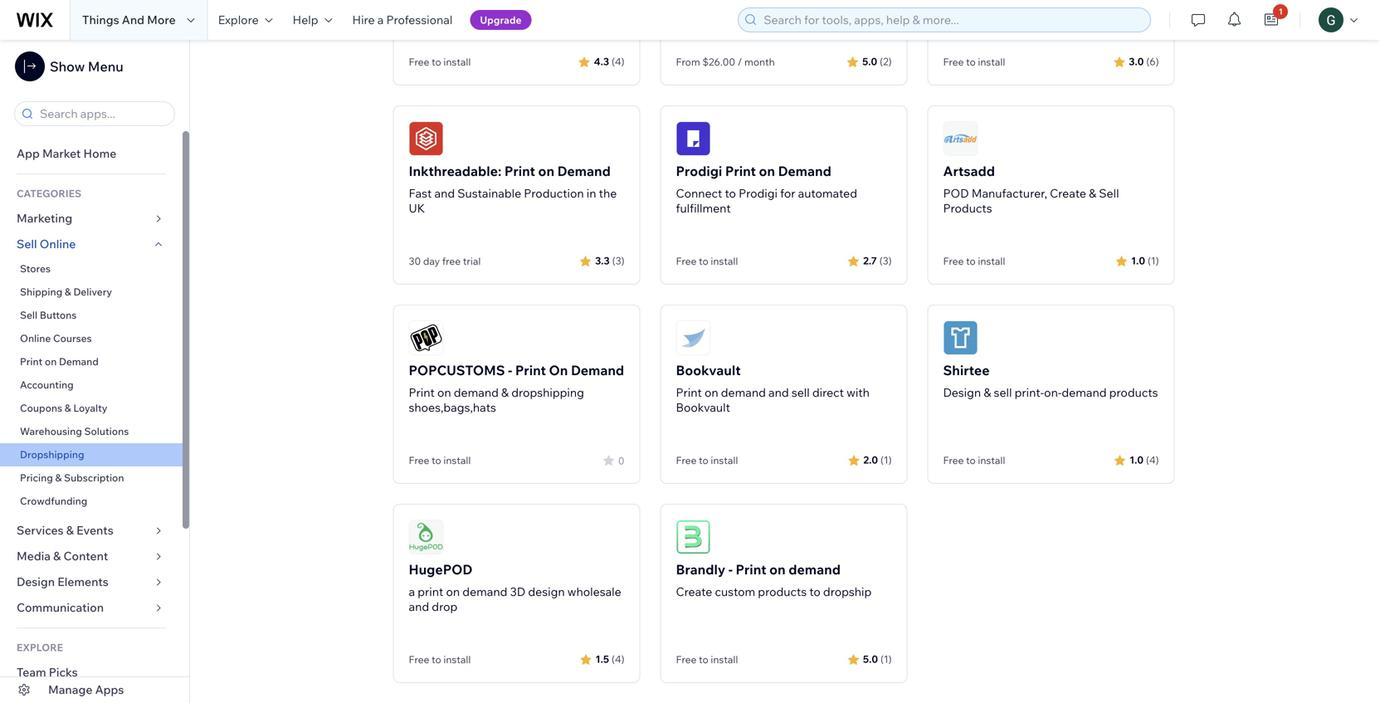 Task type: describe. For each thing, give the bounding box(es) containing it.
manufacturer,
[[972, 186, 1048, 200]]

products for print-
[[1110, 385, 1158, 400]]

pod
[[943, 186, 969, 200]]

from
[[676, 56, 700, 68]]

5.0 for 5.0 (1)
[[863, 653, 878, 665]]

prodigi print on demand logo image
[[676, 121, 711, 156]]

1 horizontal spatial prodigi
[[739, 186, 778, 200]]

sidebar element
[[0, 40, 190, 703]]

/
[[738, 56, 742, 68]]

pricing & subscription
[[20, 472, 124, 484]]

connect
[[676, 186, 722, 200]]

& inside popcustoms - print on demand print on demand & dropshipping shoes,bags,hats
[[501, 385, 509, 400]]

explore
[[17, 641, 63, 654]]

to for 2.7 (3)
[[699, 255, 709, 267]]

stores link
[[0, 257, 183, 281]]

print inside prodigi print on demand connect to prodigi for automated fulfillment
[[725, 163, 756, 179]]

things and more
[[82, 12, 176, 27]]

free for prodigi print on demand
[[676, 255, 697, 267]]

0 vertical spatial online
[[40, 237, 76, 251]]

media
[[17, 549, 51, 563]]

sell online
[[17, 237, 76, 251]]

sell online link
[[0, 232, 183, 257]]

2 bookvault from the top
[[676, 400, 730, 415]]

hugepod a print on demand 3d design wholesale and drop
[[409, 561, 622, 614]]

on inside hugepod a print on demand 3d design wholesale and drop
[[446, 584, 460, 599]]

loyalty
[[73, 402, 107, 414]]

inkthreadable: print on demand fast and sustainable production in the uk
[[409, 163, 617, 215]]

in
[[587, 186, 596, 200]]

on-
[[1044, 385, 1062, 400]]

to for 1.0 (4)
[[966, 454, 976, 467]]

to for 1.0 (1)
[[966, 255, 976, 267]]

to inside brandly - print on demand create custom products to dropship
[[810, 584, 821, 599]]

artsadd
[[943, 163, 995, 179]]

demand inside popcustoms - print on demand print on demand & dropshipping shoes,bags,hats
[[454, 385, 499, 400]]

market
[[42, 146, 81, 161]]

menu
[[88, 58, 123, 75]]

warehousing
[[20, 425, 82, 437]]

inkthreadable: print on demand logo image
[[409, 121, 444, 156]]

prodigi print on demand connect to prodigi for automated fulfillment
[[676, 163, 858, 215]]

on inside prodigi print on demand connect to prodigi for automated fulfillment
[[759, 163, 775, 179]]

brandly - print on demand create custom products to dropship
[[676, 561, 872, 599]]

(2)
[[880, 55, 892, 68]]

sell buttons
[[20, 309, 77, 321]]

from $26.00 / month
[[676, 56, 775, 68]]

0 vertical spatial prodigi
[[676, 163, 722, 179]]

2.7
[[863, 254, 877, 267]]

(4) for hugepod
[[612, 653, 625, 665]]

dropshipping
[[512, 385, 584, 400]]

sell inside shirtee design & sell print-on-demand products
[[994, 385, 1012, 400]]

on inside inkthreadable: print on demand fast and sustainable production in the uk
[[538, 163, 555, 179]]

things
[[82, 12, 119, 27]]

demand inside 'link'
[[59, 355, 99, 368]]

services & events
[[17, 523, 114, 537]]

Search for tools, apps, help & more... field
[[759, 8, 1146, 32]]

for
[[780, 186, 796, 200]]

install for shirtee
[[978, 454, 1006, 467]]

shipping & delivery
[[20, 286, 112, 298]]

artsadd pod manufacturer, create & sell products
[[943, 163, 1119, 215]]

explore
[[218, 12, 259, 27]]

demand inside prodigi print on demand connect to prodigi for automated fulfillment
[[778, 163, 832, 179]]

team picks
[[17, 665, 78, 679]]

1.0 for artsadd
[[1131, 254, 1146, 267]]

products for demand
[[758, 584, 807, 599]]

online courses link
[[0, 327, 183, 350]]

and
[[122, 12, 144, 27]]

free down the professional
[[409, 56, 430, 68]]

manage
[[48, 682, 92, 697]]

with
[[847, 385, 870, 400]]

services
[[17, 523, 64, 537]]

upgrade
[[480, 14, 522, 26]]

on inside bookvault print on demand and sell direct with bookvault
[[705, 385, 719, 400]]

wholesale
[[568, 584, 622, 599]]

apps
[[95, 682, 124, 697]]

sell inside the artsadd pod manufacturer, create & sell products
[[1099, 186, 1119, 200]]

fulfillment
[[676, 201, 731, 215]]

popcustoms
[[409, 362, 505, 379]]

delivery
[[73, 286, 112, 298]]

(1) for &
[[1148, 254, 1159, 267]]

- for brandly
[[729, 561, 733, 578]]

to inside prodigi print on demand connect to prodigi for automated fulfillment
[[725, 186, 736, 200]]

dropship
[[823, 584, 872, 599]]

3d
[[510, 584, 526, 599]]

(3) for inkthreadable: print on demand
[[612, 254, 625, 267]]

crowdfunding link
[[0, 490, 183, 513]]

Search apps... field
[[35, 102, 169, 125]]

hugepod logo image
[[409, 520, 444, 555]]

5.0 (1)
[[863, 653, 892, 665]]

0
[[618, 454, 625, 467]]

subscription
[[64, 472, 124, 484]]

team
[[17, 665, 46, 679]]

free for shirtee
[[943, 454, 964, 467]]

print inside inkthreadable: print on demand fast and sustainable production in the uk
[[505, 163, 535, 179]]

month
[[745, 56, 775, 68]]

app market home
[[17, 146, 116, 161]]

online courses
[[20, 332, 92, 344]]

warehousing solutions link
[[0, 420, 183, 443]]

sell for sell buttons
[[20, 309, 37, 321]]

shirtee logo image
[[943, 320, 978, 355]]

content
[[64, 549, 108, 563]]

fast
[[409, 186, 432, 200]]

demand inside hugepod a print on demand 3d design wholesale and drop
[[463, 584, 508, 599]]

create inside brandly - print on demand create custom products to dropship
[[676, 584, 712, 599]]

print inside 'link'
[[20, 355, 43, 368]]

on
[[549, 362, 568, 379]]

design elements
[[17, 574, 109, 589]]

2.0
[[864, 454, 878, 466]]

free for bookvault
[[676, 454, 697, 467]]

1 bookvault from the top
[[676, 362, 741, 379]]

5.0 for 5.0 (2)
[[863, 55, 878, 68]]

free to install for artsadd
[[943, 255, 1006, 267]]

- for popcustoms
[[508, 362, 512, 379]]

& inside shirtee design & sell print-on-demand products
[[984, 385, 991, 400]]



Task type: locate. For each thing, give the bounding box(es) containing it.
- up custom
[[729, 561, 733, 578]]

picks
[[49, 665, 78, 679]]

products inside shirtee design & sell print-on-demand products
[[1110, 385, 1158, 400]]

30 day free trial
[[409, 255, 481, 267]]

5.0 down dropship
[[863, 653, 878, 665]]

$26.00
[[703, 56, 736, 68]]

1 horizontal spatial and
[[435, 186, 455, 200]]

1.0 (1)
[[1131, 254, 1159, 267]]

free right 0
[[676, 454, 697, 467]]

demand
[[558, 163, 611, 179], [778, 163, 832, 179], [59, 355, 99, 368], [571, 362, 624, 379]]

demand down courses
[[59, 355, 99, 368]]

print
[[505, 163, 535, 179], [725, 163, 756, 179], [20, 355, 43, 368], [515, 362, 546, 379], [409, 385, 435, 400], [676, 385, 702, 400], [736, 561, 767, 578]]

1 vertical spatial sell
[[17, 237, 37, 251]]

0 horizontal spatial design
[[17, 574, 55, 589]]

0 horizontal spatial and
[[409, 599, 429, 614]]

products inside brandly - print on demand create custom products to dropship
[[758, 584, 807, 599]]

print inside bookvault print on demand and sell direct with bookvault
[[676, 385, 702, 400]]

print inside brandly - print on demand create custom products to dropship
[[736, 561, 767, 578]]

online down sell buttons
[[20, 332, 51, 344]]

- up dropshipping
[[508, 362, 512, 379]]

to for 3.0 (6)
[[966, 56, 976, 68]]

0 vertical spatial -
[[508, 362, 512, 379]]

free down print
[[409, 653, 430, 666]]

demand up in
[[558, 163, 611, 179]]

elements
[[57, 574, 109, 589]]

1 button
[[1254, 0, 1290, 40]]

demand inside inkthreadable: print on demand fast and sustainable production in the uk
[[558, 163, 611, 179]]

1 horizontal spatial create
[[1050, 186, 1087, 200]]

1 vertical spatial prodigi
[[739, 186, 778, 200]]

free down search for tools, apps, help & more... field
[[943, 56, 964, 68]]

free for artsadd
[[943, 255, 964, 267]]

design inside sidebar element
[[17, 574, 55, 589]]

design down media
[[17, 574, 55, 589]]

-
[[508, 362, 512, 379], [729, 561, 733, 578]]

and inside bookvault print on demand and sell direct with bookvault
[[769, 385, 789, 400]]

1 horizontal spatial sell
[[994, 385, 1012, 400]]

prodigi up connect at the top
[[676, 163, 722, 179]]

0 horizontal spatial -
[[508, 362, 512, 379]]

design
[[528, 584, 565, 599]]

2 vertical spatial (1)
[[881, 653, 892, 665]]

5.0 left "(2)"
[[863, 55, 878, 68]]

online down marketing
[[40, 237, 76, 251]]

install for prodigi print on demand
[[711, 255, 738, 267]]

install for popcustoms - print on demand
[[444, 454, 471, 467]]

demand right on
[[571, 362, 624, 379]]

1 vertical spatial products
[[758, 584, 807, 599]]

print up fulfillment
[[725, 163, 756, 179]]

to for 2.0 (1)
[[699, 454, 709, 467]]

custom
[[715, 584, 756, 599]]

free down fulfillment
[[676, 255, 697, 267]]

1 vertical spatial and
[[769, 385, 789, 400]]

print left on
[[515, 362, 546, 379]]

demand inside brandly - print on demand create custom products to dropship
[[789, 561, 841, 578]]

2 vertical spatial (4)
[[612, 653, 625, 665]]

3.0 (6)
[[1129, 55, 1159, 68]]

app
[[17, 146, 40, 161]]

to for 1.5 (4)
[[432, 653, 441, 666]]

install for bookvault
[[711, 454, 738, 467]]

dropshipping link
[[0, 443, 183, 467]]

1 horizontal spatial design
[[943, 385, 981, 400]]

free for popcustoms - print on demand
[[409, 454, 430, 467]]

production
[[524, 186, 584, 200]]

show menu
[[50, 58, 123, 75]]

print down bookvault logo
[[676, 385, 702, 400]]

0 vertical spatial design
[[943, 385, 981, 400]]

design elements link
[[0, 569, 183, 595]]

0 vertical spatial sell
[[1099, 186, 1119, 200]]

create down brandly at the bottom
[[676, 584, 712, 599]]

help button
[[283, 0, 342, 40]]

1.0 (4)
[[1130, 454, 1159, 466]]

courses
[[53, 332, 92, 344]]

1.0 for shirtee
[[1130, 454, 1144, 466]]

install for artsadd
[[978, 255, 1006, 267]]

free to install for shirtee
[[943, 454, 1006, 467]]

free to install for brandly - print on demand
[[676, 653, 738, 666]]

& inside the artsadd pod manufacturer, create & sell products
[[1089, 186, 1097, 200]]

to for 5.0 (1)
[[699, 653, 709, 666]]

pricing
[[20, 472, 53, 484]]

2 vertical spatial sell
[[20, 309, 37, 321]]

to for 4.3 (4)
[[432, 56, 441, 68]]

0 vertical spatial (1)
[[1148, 254, 1159, 267]]

on inside 'link'
[[45, 355, 57, 368]]

brandly
[[676, 561, 726, 578]]

sustainable
[[458, 186, 521, 200]]

1 vertical spatial 5.0
[[863, 653, 878, 665]]

sell
[[1099, 186, 1119, 200], [17, 237, 37, 251], [20, 309, 37, 321]]

(3) for prodigi print on demand
[[880, 254, 892, 267]]

a right the hire
[[377, 12, 384, 27]]

demand inside popcustoms - print on demand print on demand & dropshipping shoes,bags,hats
[[571, 362, 624, 379]]

prodigi left for
[[739, 186, 778, 200]]

bookvault logo image
[[676, 320, 711, 355]]

print up custom
[[736, 561, 767, 578]]

1 vertical spatial design
[[17, 574, 55, 589]]

accounting
[[20, 379, 74, 391]]

products
[[943, 201, 992, 215]]

0 vertical spatial create
[[1050, 186, 1087, 200]]

sell inside bookvault print on demand and sell direct with bookvault
[[792, 385, 810, 400]]

1.5 (4)
[[596, 653, 625, 665]]

free right 1.5 (4)
[[676, 653, 697, 666]]

bookvault print on demand and sell direct with bookvault
[[676, 362, 870, 415]]

design inside shirtee design & sell print-on-demand products
[[943, 385, 981, 400]]

manage apps
[[48, 682, 124, 697]]

events
[[76, 523, 114, 537]]

&
[[1089, 186, 1097, 200], [65, 286, 71, 298], [501, 385, 509, 400], [984, 385, 991, 400], [65, 402, 71, 414], [55, 472, 62, 484], [66, 523, 74, 537], [53, 549, 61, 563]]

1 vertical spatial 1.0
[[1130, 454, 1144, 466]]

and left direct
[[769, 385, 789, 400]]

automated
[[798, 186, 858, 200]]

(1) for and
[[881, 454, 892, 466]]

print up shoes,bags,hats
[[409, 385, 435, 400]]

a left print
[[409, 584, 415, 599]]

upgrade button
[[470, 10, 532, 30]]

2 horizontal spatial and
[[769, 385, 789, 400]]

1 (3) from the left
[[612, 254, 625, 267]]

demand up for
[[778, 163, 832, 179]]

shipping
[[20, 286, 62, 298]]

30
[[409, 255, 421, 267]]

1 vertical spatial (4)
[[1146, 454, 1159, 466]]

0 horizontal spatial (3)
[[612, 254, 625, 267]]

show menu button
[[15, 51, 123, 81]]

0 horizontal spatial sell
[[792, 385, 810, 400]]

free
[[409, 56, 430, 68], [943, 56, 964, 68], [676, 255, 697, 267], [943, 255, 964, 267], [409, 454, 430, 467], [676, 454, 697, 467], [943, 454, 964, 467], [409, 653, 430, 666], [676, 653, 697, 666]]

dropshipping
[[20, 448, 84, 461]]

sell inside 'link'
[[20, 309, 37, 321]]

(4) for shirtee
[[1146, 454, 1159, 466]]

create right manufacturer,
[[1050, 186, 1087, 200]]

2 (3) from the left
[[880, 254, 892, 267]]

1
[[1279, 6, 1283, 17]]

brandly - print on demand logo image
[[676, 520, 711, 555]]

professional
[[386, 12, 453, 27]]

demand
[[454, 385, 499, 400], [721, 385, 766, 400], [1062, 385, 1107, 400], [789, 561, 841, 578], [463, 584, 508, 599]]

shipping & delivery link
[[0, 281, 183, 304]]

demand inside bookvault print on demand and sell direct with bookvault
[[721, 385, 766, 400]]

a inside hugepod a print on demand 3d design wholesale and drop
[[409, 584, 415, 599]]

(6)
[[1147, 55, 1159, 68]]

0 horizontal spatial prodigi
[[676, 163, 722, 179]]

(1) for demand
[[881, 653, 892, 665]]

hire a professional link
[[342, 0, 463, 40]]

5.0
[[863, 55, 878, 68], [863, 653, 878, 665]]

install for brandly - print on demand
[[711, 653, 738, 666]]

install for hugepod
[[444, 653, 471, 666]]

free for hugepod
[[409, 653, 430, 666]]

1 horizontal spatial (3)
[[880, 254, 892, 267]]

1 horizontal spatial -
[[729, 561, 733, 578]]

1 horizontal spatial products
[[1110, 385, 1158, 400]]

4.3 (4)
[[594, 55, 625, 68]]

print-
[[1015, 385, 1044, 400]]

create inside the artsadd pod manufacturer, create & sell products
[[1050, 186, 1087, 200]]

buttons
[[40, 309, 77, 321]]

to
[[432, 56, 441, 68], [966, 56, 976, 68], [725, 186, 736, 200], [699, 255, 709, 267], [966, 255, 976, 267], [432, 454, 441, 467], [699, 454, 709, 467], [966, 454, 976, 467], [810, 584, 821, 599], [432, 653, 441, 666], [699, 653, 709, 666]]

(3) right 2.7
[[880, 254, 892, 267]]

products right custom
[[758, 584, 807, 599]]

2 vertical spatial and
[[409, 599, 429, 614]]

free down shoes,bags,hats
[[409, 454, 430, 467]]

services & events link
[[0, 518, 183, 544]]

and inside inkthreadable: print on demand fast and sustainable production in the uk
[[435, 186, 455, 200]]

0 vertical spatial 1.0
[[1131, 254, 1146, 267]]

1 vertical spatial bookvault
[[676, 400, 730, 415]]

a for hugepod
[[409, 584, 415, 599]]

0 vertical spatial 5.0
[[863, 55, 878, 68]]

0 horizontal spatial a
[[377, 12, 384, 27]]

accounting link
[[0, 374, 183, 397]]

a for hire
[[377, 12, 384, 27]]

2.0 (1)
[[864, 454, 892, 466]]

print up sustainable
[[505, 163, 535, 179]]

1 vertical spatial -
[[729, 561, 733, 578]]

show
[[50, 58, 85, 75]]

demand inside shirtee design & sell print-on-demand products
[[1062, 385, 1107, 400]]

free to install for prodigi print on demand
[[676, 255, 738, 267]]

- inside popcustoms - print on demand print on demand & dropshipping shoes,bags,hats
[[508, 362, 512, 379]]

0 vertical spatial products
[[1110, 385, 1158, 400]]

0 vertical spatial (4)
[[612, 55, 625, 68]]

1.0
[[1131, 254, 1146, 267], [1130, 454, 1144, 466]]

print up the accounting
[[20, 355, 43, 368]]

1 vertical spatial a
[[409, 584, 415, 599]]

1 vertical spatial create
[[676, 584, 712, 599]]

marketing
[[17, 211, 72, 225]]

5.0 (2)
[[863, 55, 892, 68]]

free to install for hugepod
[[409, 653, 471, 666]]

sell left print-
[[994, 385, 1012, 400]]

0 vertical spatial and
[[435, 186, 455, 200]]

sell buttons link
[[0, 304, 183, 327]]

free to install for popcustoms - print on demand
[[409, 454, 471, 467]]

artsadd logo image
[[943, 121, 978, 156]]

print on demand link
[[0, 350, 183, 374]]

free to install for bookvault
[[676, 454, 738, 467]]

1 5.0 from the top
[[863, 55, 878, 68]]

coupons & loyalty
[[20, 402, 107, 414]]

4.3
[[594, 55, 609, 68]]

1 vertical spatial (1)
[[881, 454, 892, 466]]

and right 'fast' on the top of the page
[[435, 186, 455, 200]]

marketing link
[[0, 206, 183, 232]]

app market home link
[[0, 141, 183, 167]]

shirtee
[[943, 362, 990, 379]]

direct
[[813, 385, 844, 400]]

categories
[[17, 187, 81, 200]]

team picks link
[[0, 660, 183, 686]]

popcustoms - print on demand logo image
[[409, 320, 444, 355]]

drop
[[432, 599, 458, 614]]

free to install
[[409, 56, 471, 68], [943, 56, 1006, 68], [676, 255, 738, 267], [943, 255, 1006, 267], [409, 454, 471, 467], [676, 454, 738, 467], [943, 454, 1006, 467], [409, 653, 471, 666], [676, 653, 738, 666]]

2.7 (3)
[[863, 254, 892, 267]]

free right the 2.0 (1)
[[943, 454, 964, 467]]

design
[[943, 385, 981, 400], [17, 574, 55, 589]]

prodigi
[[676, 163, 722, 179], [739, 186, 778, 200]]

warehousing solutions
[[20, 425, 129, 437]]

0 vertical spatial a
[[377, 12, 384, 27]]

and down print
[[409, 599, 429, 614]]

0 vertical spatial bookvault
[[676, 362, 741, 379]]

(1)
[[1148, 254, 1159, 267], [881, 454, 892, 466], [881, 653, 892, 665]]

free for brandly - print on demand
[[676, 653, 697, 666]]

& inside "link"
[[65, 402, 71, 414]]

on inside brandly - print on demand create custom products to dropship
[[770, 561, 786, 578]]

0 horizontal spatial create
[[676, 584, 712, 599]]

2 5.0 from the top
[[863, 653, 878, 665]]

1 sell from the left
[[792, 385, 810, 400]]

free down 'products'
[[943, 255, 964, 267]]

sell left direct
[[792, 385, 810, 400]]

print
[[418, 584, 444, 599]]

design down shirtee
[[943, 385, 981, 400]]

(3) right 3.3
[[612, 254, 625, 267]]

1 horizontal spatial a
[[409, 584, 415, 599]]

sell for sell online
[[17, 237, 37, 251]]

1 vertical spatial online
[[20, 332, 51, 344]]

0 horizontal spatial products
[[758, 584, 807, 599]]

- inside brandly - print on demand create custom products to dropship
[[729, 561, 733, 578]]

on inside popcustoms - print on demand print on demand & dropshipping shoes,bags,hats
[[437, 385, 451, 400]]

2 sell from the left
[[994, 385, 1012, 400]]

3.3
[[595, 254, 610, 267]]

free
[[442, 255, 461, 267]]

products up 1.0 (4)
[[1110, 385, 1158, 400]]

trial
[[463, 255, 481, 267]]

uk
[[409, 201, 425, 215]]

and inside hugepod a print on demand 3d design wholesale and drop
[[409, 599, 429, 614]]



Task type: vqa. For each thing, say whether or not it's contained in the screenshot.


